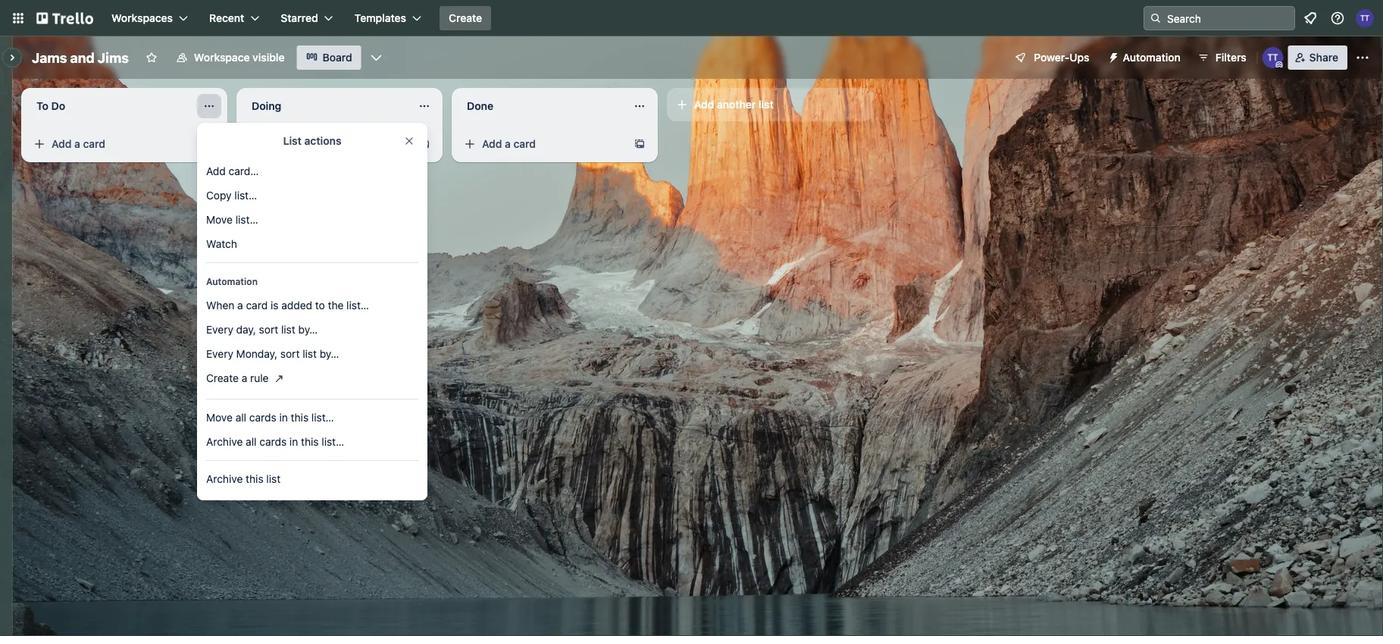 Task type: locate. For each thing, give the bounding box(es) containing it.
cards
[[249, 411, 277, 424], [259, 436, 287, 448]]

sort
[[259, 323, 278, 336], [280, 348, 300, 360]]

this down archive all cards in this list…
[[246, 473, 264, 485]]

add another list
[[694, 98, 774, 111]]

by… down when a card is added to the list… link
[[298, 323, 318, 336]]

in up archive all cards in this list…
[[279, 411, 288, 424]]

0 vertical spatial automation
[[1123, 51, 1181, 64]]

list
[[759, 98, 774, 111], [281, 323, 295, 336], [303, 348, 317, 360], [266, 473, 281, 485]]

add up copy
[[206, 165, 226, 177]]

1 vertical spatial sort
[[280, 348, 300, 360]]

0 horizontal spatial add a card button
[[27, 132, 197, 156]]

0 vertical spatial move
[[206, 213, 233, 226]]

1 vertical spatial automation
[[206, 276, 258, 287]]

list… down card…
[[235, 189, 257, 202]]

2 move from the top
[[206, 411, 233, 424]]

1 horizontal spatial create from template… image
[[634, 138, 646, 150]]

1 vertical spatial cards
[[259, 436, 287, 448]]

list… down move all cards in this list… link at the bottom left of page
[[322, 436, 344, 448]]

add a card
[[52, 138, 105, 150], [267, 138, 321, 150], [482, 138, 536, 150]]

jims
[[98, 49, 129, 66]]

0 vertical spatial in
[[279, 411, 288, 424]]

0 vertical spatial create
[[449, 12, 482, 24]]

add a card button for doing
[[243, 132, 412, 156]]

add for add a card button for to do
[[52, 138, 72, 150]]

0 vertical spatial archive
[[206, 436, 243, 448]]

cards up archive all cards in this list…
[[249, 411, 277, 424]]

sort down every day, sort list by… link on the left of the page
[[280, 348, 300, 360]]

this
[[291, 411, 309, 424], [301, 436, 319, 448], [246, 473, 264, 485]]

0 horizontal spatial automation
[[206, 276, 258, 287]]

watch link
[[197, 232, 428, 256]]

every day, sort list by…
[[206, 323, 318, 336]]

open information menu image
[[1331, 11, 1346, 26]]

Search field
[[1162, 7, 1295, 30]]

list… right the
[[347, 299, 369, 312]]

every
[[206, 323, 233, 336], [206, 348, 233, 360]]

filters button
[[1193, 45, 1251, 70]]

when
[[206, 299, 235, 312]]

by… for every monday, sort list by…
[[320, 348, 339, 360]]

share button
[[1289, 45, 1348, 70]]

1 horizontal spatial by…
[[320, 348, 339, 360]]

Doing text field
[[243, 94, 409, 118]]

sort for monday,
[[280, 348, 300, 360]]

board link
[[297, 45, 361, 70]]

add down done
[[482, 138, 502, 150]]

archive
[[206, 436, 243, 448], [206, 473, 243, 485]]

add a card button down to do text field
[[27, 132, 197, 156]]

a left the actions
[[290, 138, 296, 150]]

this for archive all cards in this list…
[[301, 436, 319, 448]]

card
[[83, 138, 105, 150], [298, 138, 321, 150], [514, 138, 536, 150], [246, 299, 268, 312]]

create from template… image for done
[[634, 138, 646, 150]]

Board name text field
[[24, 45, 136, 70]]

day,
[[236, 323, 256, 336]]

add a card down do
[[52, 138, 105, 150]]

1 move from the top
[[206, 213, 233, 226]]

move down create a rule
[[206, 411, 233, 424]]

this member is an admin of this board. image
[[1277, 61, 1283, 68]]

archive up archive this list
[[206, 436, 243, 448]]

0 vertical spatial sort
[[259, 323, 278, 336]]

1 every from the top
[[206, 323, 233, 336]]

list…
[[235, 189, 257, 202], [236, 213, 258, 226], [347, 299, 369, 312], [312, 411, 334, 424], [322, 436, 344, 448]]

rule
[[250, 372, 269, 384]]

1 vertical spatial archive
[[206, 473, 243, 485]]

1 vertical spatial this
[[301, 436, 319, 448]]

primary element
[[0, 0, 1384, 36]]

done
[[467, 100, 494, 112]]

a
[[74, 138, 80, 150], [290, 138, 296, 150], [505, 138, 511, 150], [237, 299, 243, 312], [242, 372, 247, 384]]

add a card button
[[27, 132, 197, 156], [243, 132, 412, 156], [458, 132, 628, 156]]

back to home image
[[36, 6, 93, 30]]

add a card down done
[[482, 138, 536, 150]]

add a card button down 'done' text field at the top
[[458, 132, 628, 156]]

by… down every day, sort list by… link on the left of the page
[[320, 348, 339, 360]]

automation up when
[[206, 276, 258, 287]]

create inside create a rule link
[[206, 372, 239, 384]]

add for add a card button associated with done
[[482, 138, 502, 150]]

1 horizontal spatial automation
[[1123, 51, 1181, 64]]

move down copy
[[206, 213, 233, 226]]

automation button
[[1102, 45, 1190, 70]]

all
[[236, 411, 246, 424], [246, 436, 257, 448]]

add down do
[[52, 138, 72, 150]]

3 add a card from the left
[[482, 138, 536, 150]]

do
[[51, 100, 65, 112]]

create from template… image
[[419, 138, 431, 150], [634, 138, 646, 150]]

sm image
[[1102, 45, 1123, 67]]

move all cards in this list…
[[206, 411, 334, 424]]

list… down copy list…
[[236, 213, 258, 226]]

in down move all cards in this list… link at the bottom left of page
[[290, 436, 298, 448]]

all down create a rule
[[236, 411, 246, 424]]

all down move all cards in this list…
[[246, 436, 257, 448]]

every down when
[[206, 323, 233, 336]]

card left is
[[246, 299, 268, 312]]

2 create from template… image from the left
[[634, 138, 646, 150]]

2 every from the top
[[206, 348, 233, 360]]

this for move all cards in this list…
[[291, 411, 309, 424]]

add inside add another list button
[[694, 98, 715, 111]]

list… up archive all cards in this list… link
[[312, 411, 334, 424]]

1 horizontal spatial add a card
[[267, 138, 321, 150]]

automation
[[1123, 51, 1181, 64], [206, 276, 258, 287]]

0 vertical spatial every
[[206, 323, 233, 336]]

1 horizontal spatial sort
[[280, 348, 300, 360]]

0 horizontal spatial create
[[206, 372, 239, 384]]

this up archive all cards in this list… link
[[291, 411, 309, 424]]

archive for archive all cards in this list…
[[206, 436, 243, 448]]

terry turtle (terryturtle) image
[[1263, 47, 1284, 68]]

add down doing
[[267, 138, 287, 150]]

2 vertical spatial this
[[246, 473, 264, 485]]

automation down search 'icon'
[[1123, 51, 1181, 64]]

all for move
[[236, 411, 246, 424]]

archive for archive this list
[[206, 473, 243, 485]]

0 horizontal spatial by…
[[298, 323, 318, 336]]

star or unstar board image
[[145, 52, 158, 64]]

archive down archive all cards in this list…
[[206, 473, 243, 485]]

add a card button up the add card… link
[[243, 132, 412, 156]]

2 horizontal spatial add a card
[[482, 138, 536, 150]]

0 vertical spatial this
[[291, 411, 309, 424]]

sort inside every day, sort list by… link
[[259, 323, 278, 336]]

1 vertical spatial by…
[[320, 348, 339, 360]]

move all cards in this list… link
[[197, 406, 428, 430]]

list… inside move all cards in this list… link
[[312, 411, 334, 424]]

1 horizontal spatial add a card button
[[243, 132, 412, 156]]

create
[[449, 12, 482, 24], [206, 372, 239, 384]]

is
[[271, 299, 279, 312]]

share
[[1310, 51, 1339, 64]]

0 vertical spatial by…
[[298, 323, 318, 336]]

0 horizontal spatial create from template… image
[[419, 138, 431, 150]]

1 add a card from the left
[[52, 138, 105, 150]]

add left another
[[694, 98, 715, 111]]

starred
[[281, 12, 318, 24]]

recent
[[209, 12, 244, 24]]

another
[[717, 98, 756, 111]]

sort right day,
[[259, 323, 278, 336]]

list right another
[[759, 98, 774, 111]]

this down move all cards in this list… link at the bottom left of page
[[301, 436, 319, 448]]

move list… link
[[197, 208, 428, 232]]

0 vertical spatial cards
[[249, 411, 277, 424]]

3 add a card button from the left
[[458, 132, 628, 156]]

add a card up the add card… link
[[267, 138, 321, 150]]

in
[[279, 411, 288, 424], [290, 436, 298, 448]]

by…
[[298, 323, 318, 336], [320, 348, 339, 360]]

power-
[[1034, 51, 1070, 64]]

1 vertical spatial all
[[246, 436, 257, 448]]

templates button
[[345, 6, 431, 30]]

monday,
[[236, 348, 278, 360]]

1 vertical spatial move
[[206, 411, 233, 424]]

every up create a rule
[[206, 348, 233, 360]]

0 vertical spatial all
[[236, 411, 246, 424]]

0 horizontal spatial in
[[279, 411, 288, 424]]

workspace
[[194, 51, 250, 64]]

1 vertical spatial create
[[206, 372, 239, 384]]

1 vertical spatial every
[[206, 348, 233, 360]]

1 horizontal spatial in
[[290, 436, 298, 448]]

sort inside every monday, sort list by… link
[[280, 348, 300, 360]]

create a rule
[[206, 372, 269, 384]]

recent button
[[200, 6, 269, 30]]

1 add a card button from the left
[[27, 132, 197, 156]]

1 create from template… image from the left
[[419, 138, 431, 150]]

doing
[[252, 100, 282, 112]]

templates
[[355, 12, 406, 24]]

0 horizontal spatial sort
[[259, 323, 278, 336]]

archive this list
[[206, 473, 281, 485]]

1 vertical spatial in
[[290, 436, 298, 448]]

archive inside archive this list link
[[206, 473, 243, 485]]

1 archive from the top
[[206, 436, 243, 448]]

archive inside archive all cards in this list… link
[[206, 436, 243, 448]]

create button
[[440, 6, 491, 30]]

cards down move all cards in this list…
[[259, 436, 287, 448]]

create inside create button
[[449, 12, 482, 24]]

0 horizontal spatial add a card
[[52, 138, 105, 150]]

2 add a card button from the left
[[243, 132, 412, 156]]

2 archive from the top
[[206, 473, 243, 485]]

create for create a rule
[[206, 372, 239, 384]]

1 horizontal spatial create
[[449, 12, 482, 24]]

workspace visible
[[194, 51, 285, 64]]

filters
[[1216, 51, 1247, 64]]

list… inside copy list… link
[[235, 189, 257, 202]]

add
[[694, 98, 715, 111], [52, 138, 72, 150], [267, 138, 287, 150], [482, 138, 502, 150], [206, 165, 226, 177]]

move
[[206, 213, 233, 226], [206, 411, 233, 424]]

list
[[283, 135, 302, 147]]

a down 'done' text field at the top
[[505, 138, 511, 150]]

2 horizontal spatial add a card button
[[458, 132, 628, 156]]

add card… link
[[197, 159, 428, 183]]



Task type: describe. For each thing, give the bounding box(es) containing it.
a left rule at the left bottom of the page
[[242, 372, 247, 384]]

list down when a card is added to the list…
[[281, 323, 295, 336]]

every for every monday, sort list by…
[[206, 348, 233, 360]]

search image
[[1150, 12, 1162, 24]]

workspaces
[[111, 12, 173, 24]]

copy list… link
[[197, 183, 428, 208]]

terry turtle (terryturtle) image
[[1356, 9, 1375, 27]]

archive all cards in this list… link
[[197, 430, 428, 454]]

jams
[[32, 49, 67, 66]]

add a card for done
[[482, 138, 536, 150]]

add a card button for to do
[[27, 132, 197, 156]]

all for archive
[[246, 436, 257, 448]]

list… inside when a card is added to the list… link
[[347, 299, 369, 312]]

every day, sort list by… link
[[197, 318, 428, 342]]

list down archive all cards in this list…
[[266, 473, 281, 485]]

To Do text field
[[27, 94, 194, 118]]

copy
[[206, 189, 232, 202]]

customize views image
[[369, 50, 384, 65]]

archive this list link
[[197, 467, 428, 491]]

list down every day, sort list by… link on the left of the page
[[303, 348, 317, 360]]

when a card is added to the list…
[[206, 299, 369, 312]]

board
[[323, 51, 352, 64]]

add a card button for done
[[458, 132, 628, 156]]

create for create
[[449, 12, 482, 24]]

card…
[[229, 165, 259, 177]]

card down 'done' text field at the top
[[514, 138, 536, 150]]

switch to… image
[[11, 11, 26, 26]]

jams and jims
[[32, 49, 129, 66]]

move for move list…
[[206, 213, 233, 226]]

by… for every day, sort list by…
[[298, 323, 318, 336]]

cards for archive
[[259, 436, 287, 448]]

ups
[[1070, 51, 1090, 64]]

when a card is added to the list… link
[[197, 293, 428, 318]]

the
[[328, 299, 344, 312]]

list… inside move list… link
[[236, 213, 258, 226]]

a right when
[[237, 299, 243, 312]]

create from template… image for doing
[[419, 138, 431, 150]]

list inside button
[[759, 98, 774, 111]]

copy list…
[[206, 189, 257, 202]]

move for move all cards in this list…
[[206, 411, 233, 424]]

create a rule link
[[197, 366, 428, 393]]

added
[[281, 299, 312, 312]]

automation inside button
[[1123, 51, 1181, 64]]

in for move all cards in this list…
[[279, 411, 288, 424]]

power-ups button
[[1004, 45, 1099, 70]]

to
[[36, 100, 49, 112]]

workspace visible button
[[167, 45, 294, 70]]

to
[[315, 299, 325, 312]]

cards for move
[[249, 411, 277, 424]]

0 notifications image
[[1302, 9, 1320, 27]]

Done text field
[[458, 94, 625, 118]]

2 add a card from the left
[[267, 138, 321, 150]]

starred button
[[272, 6, 342, 30]]

card inside when a card is added to the list… link
[[246, 299, 268, 312]]

add card…
[[206, 165, 259, 177]]

list… inside archive all cards in this list… link
[[322, 436, 344, 448]]

and
[[70, 49, 95, 66]]

visible
[[253, 51, 285, 64]]

every monday, sort list by… link
[[197, 342, 428, 366]]

move list…
[[206, 213, 258, 226]]

add another list button
[[667, 88, 873, 121]]

sort for day,
[[259, 323, 278, 336]]

power-ups
[[1034, 51, 1090, 64]]

every monday, sort list by…
[[206, 348, 339, 360]]

archive all cards in this list…
[[206, 436, 344, 448]]

add a card for to do
[[52, 138, 105, 150]]

in for archive all cards in this list…
[[290, 436, 298, 448]]

card up the add card… link
[[298, 138, 321, 150]]

a down to do text field
[[74, 138, 80, 150]]

to do
[[36, 100, 65, 112]]

add for add another list button at the top
[[694, 98, 715, 111]]

every for every day, sort list by…
[[206, 323, 233, 336]]

actions
[[304, 135, 342, 147]]

card down to do text field
[[83, 138, 105, 150]]

list actions
[[283, 135, 342, 147]]

create from template… image
[[203, 138, 215, 150]]

watch
[[206, 238, 237, 250]]

workspaces button
[[102, 6, 197, 30]]

show menu image
[[1356, 50, 1371, 65]]



Task type: vqa. For each thing, say whether or not it's contained in the screenshot.
kendallparks02 (kendallparks02) icon on the top right of page
no



